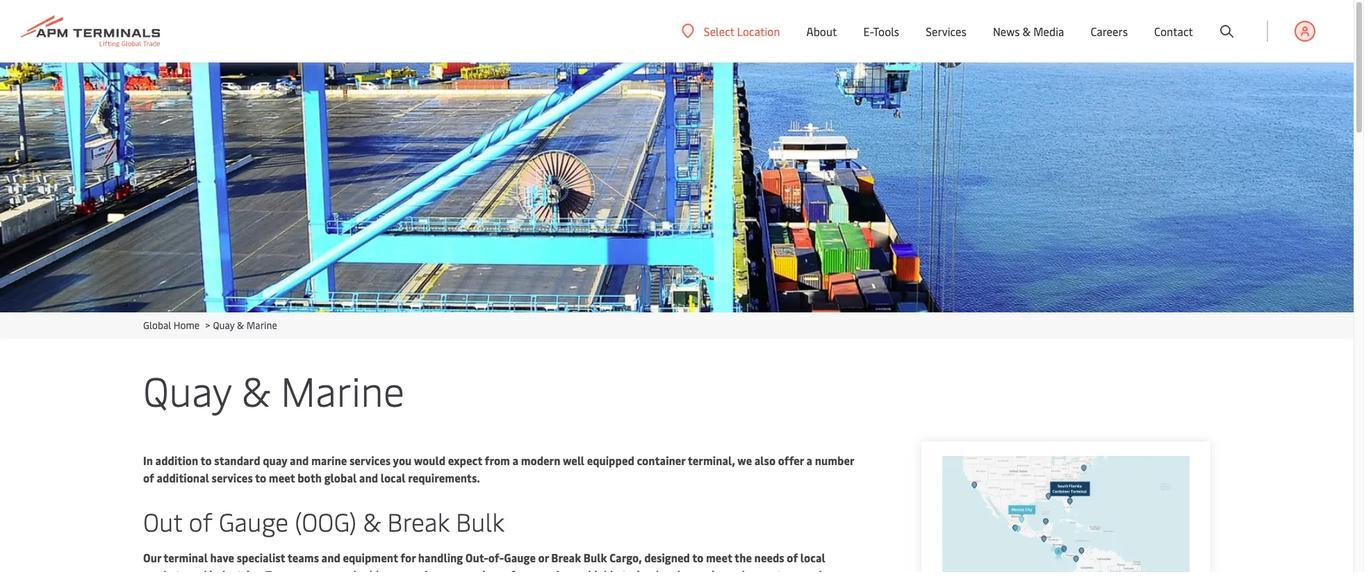 Task type: describe. For each thing, give the bounding box(es) containing it.
markets
[[143, 568, 185, 573]]

global home link
[[143, 319, 200, 332]]

addition
[[155, 453, 198, 469]]

(oog)
[[295, 505, 357, 539]]

news
[[993, 24, 1020, 39]]

select location
[[704, 23, 780, 39]]

requirements.
[[408, 471, 480, 486]]

careers
[[1091, 24, 1128, 39]]

the
[[735, 551, 752, 566]]

equipped
[[587, 453, 635, 469]]

and down terminal
[[188, 568, 207, 573]]

0 horizontal spatial bulk
[[456, 505, 504, 539]]

meet inside in addition to standard quay and marine services you would expect from a modern well equipped container terminal, we also offer a number of additional services to meet both global and local requirements.
[[269, 471, 295, 486]]

0 vertical spatial marine
[[247, 319, 277, 332]]

our
[[143, 551, 161, 566]]

offer
[[778, 453, 804, 469]]

quay
[[263, 453, 287, 469]]

for
[[401, 551, 416, 566]]

use
[[568, 568, 586, 573]]

industries.
[[209, 568, 263, 573]]

e-
[[864, 24, 874, 39]]

and up both
[[290, 453, 309, 469]]

news & media button
[[993, 0, 1065, 63]]

you
[[393, 453, 412, 469]]

specialist
[[237, 551, 285, 566]]

2 a from the left
[[807, 453, 813, 469]]

out
[[143, 505, 182, 539]]

gauge inside the our terminal have specialist teams and equipment for handling out-of-gauge or break bulk cargo, designed to meet the needs of local markets and industries. to ensure your valuable cargo always remains safe, we only use highly trained and experienced operators, an
[[504, 551, 536, 566]]

and up "your"
[[322, 551, 341, 566]]

1 horizontal spatial marine
[[281, 363, 405, 418]]

0 vertical spatial break
[[387, 505, 450, 539]]

local inside the our terminal have specialist teams and equipment for handling out-of-gauge or break bulk cargo, designed to meet the needs of local markets and industries. to ensure your valuable cargo always remains safe, we only use highly trained and experienced operators, an
[[801, 551, 826, 566]]

of inside the our terminal have specialist teams and equipment for handling out-of-gauge or break bulk cargo, designed to meet the needs of local markets and industries. to ensure your valuable cargo always remains safe, we only use highly trained and experienced operators, an
[[787, 551, 798, 566]]

teams
[[288, 551, 319, 566]]

cargo
[[388, 568, 417, 573]]

ensure
[[280, 568, 314, 573]]

0 vertical spatial to
[[201, 453, 212, 469]]

contact button
[[1155, 0, 1194, 63]]

terminal
[[164, 551, 208, 566]]

equipment
[[343, 551, 398, 566]]

bulk inside the our terminal have specialist teams and equipment for handling out-of-gauge or break bulk cargo, designed to meet the needs of local markets and industries. to ensure your valuable cargo always remains safe, we only use highly trained and experienced operators, an
[[584, 551, 607, 566]]

0 horizontal spatial gauge
[[219, 505, 289, 539]]

marine
[[311, 453, 347, 469]]

of-
[[489, 551, 504, 566]]

would
[[414, 453, 446, 469]]

out of gauge (oog) & break bulk
[[143, 505, 511, 539]]

select location button
[[682, 23, 780, 39]]

global home > quay & marine
[[143, 319, 277, 332]]

handling
[[418, 551, 463, 566]]

we inside the our terminal have specialist teams and equipment for handling out-of-gauge or break bulk cargo, designed to meet the needs of local markets and industries. to ensure your valuable cargo always remains safe, we only use highly trained and experienced operators, an
[[527, 568, 541, 573]]

in
[[143, 453, 153, 469]]

quay & marine
[[143, 363, 405, 418]]



Task type: vqa. For each thing, say whether or not it's contained in the screenshot.
login
no



Task type: locate. For each thing, give the bounding box(es) containing it.
container
[[637, 453, 686, 469]]

we left also
[[738, 453, 752, 469]]

to up additional
[[201, 453, 212, 469]]

and down designed
[[662, 568, 681, 573]]

to inside the our terminal have specialist teams and equipment for handling out-of-gauge or break bulk cargo, designed to meet the needs of local markets and industries. to ensure your valuable cargo always remains safe, we only use highly trained and experienced operators, an
[[693, 551, 704, 566]]

1 vertical spatial break
[[551, 551, 581, 566]]

additional
[[157, 471, 209, 486]]

media
[[1034, 24, 1065, 39]]

1 vertical spatial meet
[[706, 551, 733, 566]]

0 horizontal spatial break
[[387, 505, 450, 539]]

to down quay at the left bottom
[[255, 471, 266, 486]]

2 horizontal spatial to
[[693, 551, 704, 566]]

of down in
[[143, 471, 154, 486]]

to
[[201, 453, 212, 469], [255, 471, 266, 486], [693, 551, 704, 566]]

1 vertical spatial to
[[255, 471, 266, 486]]

2 vertical spatial to
[[693, 551, 704, 566]]

gauge up the safe,
[[504, 551, 536, 566]]

in addition to standard quay and marine services you would expect from a modern well equipped container terminal, we also offer a number of additional services to meet both global and local requirements.
[[143, 453, 854, 486]]

contact
[[1155, 24, 1194, 39]]

services
[[350, 453, 391, 469], [212, 471, 253, 486]]

about button
[[807, 0, 837, 63]]

1 horizontal spatial a
[[807, 453, 813, 469]]

global
[[143, 319, 171, 332]]

select
[[704, 23, 735, 39]]

well
[[563, 453, 585, 469]]

standard
[[214, 453, 260, 469]]

0 vertical spatial of
[[143, 471, 154, 486]]

1 horizontal spatial local
[[801, 551, 826, 566]]

0 horizontal spatial we
[[527, 568, 541, 573]]

services button
[[926, 0, 967, 63]]

1 vertical spatial marine
[[281, 363, 405, 418]]

1 horizontal spatial break
[[551, 551, 581, 566]]

0 horizontal spatial services
[[212, 471, 253, 486]]

break up the for
[[387, 505, 450, 539]]

bulk up 'out-'
[[456, 505, 504, 539]]

0 vertical spatial services
[[350, 453, 391, 469]]

safe,
[[499, 568, 524, 573]]

local down the you
[[381, 471, 406, 486]]

1 vertical spatial local
[[801, 551, 826, 566]]

0 vertical spatial we
[[738, 453, 752, 469]]

quay
[[213, 319, 235, 332], [143, 363, 231, 418]]

1 horizontal spatial bulk
[[584, 551, 607, 566]]

0 horizontal spatial to
[[201, 453, 212, 469]]

we
[[738, 453, 752, 469], [527, 568, 541, 573]]

your
[[317, 568, 340, 573]]

barge services at apm terminals image
[[0, 63, 1354, 313]]

1 vertical spatial of
[[189, 505, 212, 539]]

0 vertical spatial bulk
[[456, 505, 504, 539]]

quay down home
[[143, 363, 231, 418]]

1 horizontal spatial meet
[[706, 551, 733, 566]]

1 horizontal spatial to
[[255, 471, 266, 486]]

a
[[513, 453, 519, 469], [807, 453, 813, 469]]

services down standard
[[212, 471, 253, 486]]

always
[[419, 568, 454, 573]]

of inside in addition to standard quay and marine services you would expect from a modern well equipped container terminal, we also offer a number of additional services to meet both global and local requirements.
[[143, 471, 154, 486]]

0 horizontal spatial a
[[513, 453, 519, 469]]

1 horizontal spatial gauge
[[504, 551, 536, 566]]

number
[[815, 453, 854, 469]]

1 horizontal spatial services
[[350, 453, 391, 469]]

we down or
[[527, 568, 541, 573]]

break inside the our terminal have specialist teams and equipment for handling out-of-gauge or break bulk cargo, designed to meet the needs of local markets and industries. to ensure your valuable cargo always remains safe, we only use highly trained and experienced operators, an
[[551, 551, 581, 566]]

modern
[[521, 453, 561, 469]]

cargo,
[[610, 551, 642, 566]]

0 horizontal spatial meet
[[269, 471, 295, 486]]

1 vertical spatial we
[[527, 568, 541, 573]]

also
[[755, 453, 776, 469]]

&
[[1023, 24, 1031, 39], [237, 319, 244, 332], [242, 363, 271, 418], [363, 505, 381, 539]]

about
[[807, 24, 837, 39]]

of
[[143, 471, 154, 486], [189, 505, 212, 539], [787, 551, 798, 566]]

e-tools
[[864, 24, 900, 39]]

0 vertical spatial meet
[[269, 471, 295, 486]]

careers button
[[1091, 0, 1128, 63]]

needs
[[755, 551, 785, 566]]

1 horizontal spatial of
[[189, 505, 212, 539]]

meet up experienced
[[706, 551, 733, 566]]

marine
[[247, 319, 277, 332], [281, 363, 405, 418]]

gauge
[[219, 505, 289, 539], [504, 551, 536, 566]]

a right offer
[[807, 453, 813, 469]]

highly
[[588, 568, 620, 573]]

of up operators,
[[787, 551, 798, 566]]

bulk
[[456, 505, 504, 539], [584, 551, 607, 566]]

break
[[387, 505, 450, 539], [551, 551, 581, 566]]

0 vertical spatial quay
[[213, 319, 235, 332]]

1 horizontal spatial we
[[738, 453, 752, 469]]

services left the you
[[350, 453, 391, 469]]

tools
[[874, 24, 900, 39]]

from
[[485, 453, 510, 469]]

experienced
[[683, 568, 745, 573]]

e-tools button
[[864, 0, 900, 63]]

1 vertical spatial services
[[212, 471, 253, 486]]

1 a from the left
[[513, 453, 519, 469]]

0 horizontal spatial of
[[143, 471, 154, 486]]

and right global
[[359, 471, 378, 486]]

0 vertical spatial local
[[381, 471, 406, 486]]

0 horizontal spatial marine
[[247, 319, 277, 332]]

2 vertical spatial of
[[787, 551, 798, 566]]

quay right >
[[213, 319, 235, 332]]

1 vertical spatial gauge
[[504, 551, 536, 566]]

terminal,
[[688, 453, 735, 469]]

gauge up specialist
[[219, 505, 289, 539]]

our terminal have specialist teams and equipment for handling out-of-gauge or break bulk cargo, designed to meet the needs of local markets and industries. to ensure your valuable cargo always remains safe, we only use highly trained and experienced operators, an
[[143, 551, 826, 573]]

1 vertical spatial quay
[[143, 363, 231, 418]]

& inside popup button
[[1023, 24, 1031, 39]]

local inside in addition to standard quay and marine services you would expect from a modern well equipped container terminal, we also offer a number of additional services to meet both global and local requirements.
[[381, 471, 406, 486]]

remains
[[456, 568, 497, 573]]

local up operators,
[[801, 551, 826, 566]]

to up experienced
[[693, 551, 704, 566]]

local
[[381, 471, 406, 486], [801, 551, 826, 566]]

break up use
[[551, 551, 581, 566]]

valuable
[[342, 568, 386, 573]]

0 horizontal spatial local
[[381, 471, 406, 486]]

services
[[926, 24, 967, 39]]

of right out
[[189, 505, 212, 539]]

and
[[290, 453, 309, 469], [359, 471, 378, 486], [322, 551, 341, 566], [188, 568, 207, 573], [662, 568, 681, 573]]

to
[[266, 568, 277, 573]]

only
[[544, 568, 566, 573]]

meet inside the our terminal have specialist teams and equipment for handling out-of-gauge or break bulk cargo, designed to meet the needs of local markets and industries. to ensure your valuable cargo always remains safe, we only use highly trained and experienced operators, an
[[706, 551, 733, 566]]

both
[[298, 471, 322, 486]]

2 horizontal spatial of
[[787, 551, 798, 566]]

0 vertical spatial gauge
[[219, 505, 289, 539]]

1 vertical spatial bulk
[[584, 551, 607, 566]]

news & media
[[993, 24, 1065, 39]]

expect
[[448, 453, 482, 469]]

have
[[210, 551, 234, 566]]

out-
[[466, 551, 489, 566]]

>
[[205, 319, 210, 332]]

meet
[[269, 471, 295, 486], [706, 551, 733, 566]]

we inside in addition to standard quay and marine services you would expect from a modern well equipped container terminal, we also offer a number of additional services to meet both global and local requirements.
[[738, 453, 752, 469]]

a right from
[[513, 453, 519, 469]]

or
[[538, 551, 549, 566]]

location
[[737, 23, 780, 39]]

trained
[[622, 568, 659, 573]]

global
[[324, 471, 357, 486]]

operators,
[[748, 568, 801, 573]]

designed
[[645, 551, 690, 566]]

home
[[174, 319, 200, 332]]

find services offered by apm terminals globally image
[[943, 457, 1190, 573]]

meet down quay at the left bottom
[[269, 471, 295, 486]]

bulk up highly
[[584, 551, 607, 566]]



